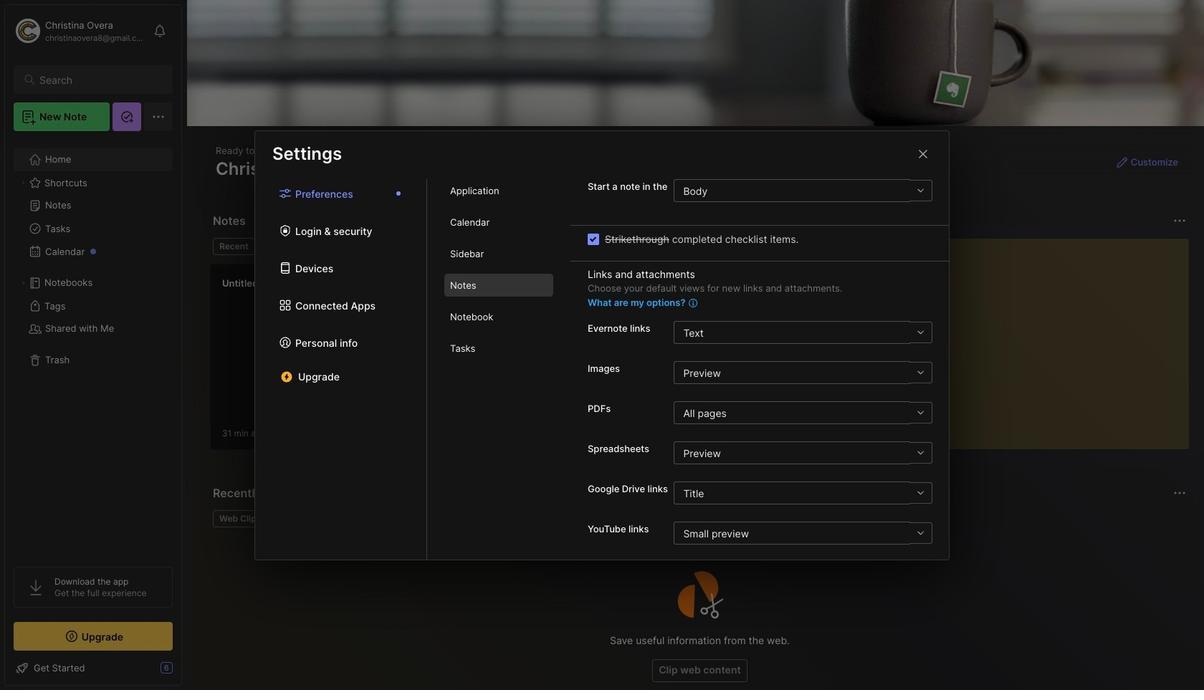 Task type: vqa. For each thing, say whether or not it's contained in the screenshot.
tree
yes



Task type: describe. For each thing, give the bounding box(es) containing it.
Choose default view option for YouTube links field
[[674, 522, 932, 545]]

Choose default view option for Spreadsheets field
[[674, 442, 932, 465]]

Start writing… text field
[[887, 239, 1189, 438]]

Choose default view option for Images field
[[674, 361, 932, 384]]

Select37 checkbox
[[588, 233, 599, 245]]

Choose default view option for Google Drive links field
[[674, 482, 932, 505]]

Choose default view option for Evernote links field
[[674, 321, 932, 344]]



Task type: locate. For each thing, give the bounding box(es) containing it.
row group
[[210, 264, 726, 459]]

close image
[[915, 145, 932, 162]]

Choose default view option for PDFs field
[[674, 402, 932, 425]]

Start a new note in the body or title. field
[[674, 179, 933, 202]]

none search field inside main element
[[39, 71, 160, 88]]

None search field
[[39, 71, 160, 88]]

tab
[[445, 179, 554, 202], [445, 211, 554, 234], [213, 238, 255, 255], [261, 238, 319, 255], [445, 242, 554, 265], [445, 274, 554, 297], [445, 305, 554, 328], [445, 337, 554, 360], [213, 511, 268, 528]]

expand notebooks image
[[19, 279, 27, 288]]

main element
[[0, 0, 186, 691]]

tree
[[5, 140, 181, 554]]

tree inside main element
[[5, 140, 181, 554]]

tab list
[[255, 179, 427, 560], [427, 179, 571, 560], [213, 238, 852, 255]]

Search text field
[[39, 73, 160, 87]]



